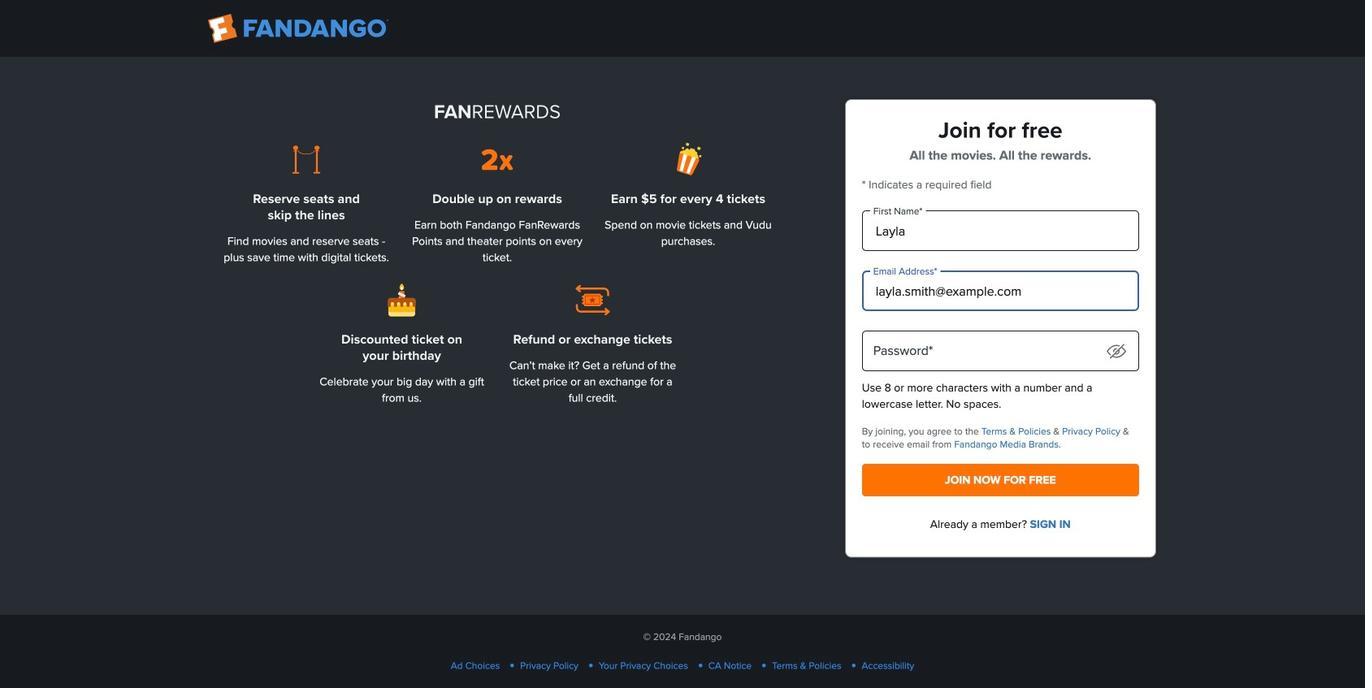 Task type: locate. For each thing, give the bounding box(es) containing it.
0 vertical spatial   text field
[[862, 210, 1139, 251]]

1 vertical spatial   text field
[[862, 271, 1139, 311]]

  text field
[[862, 210, 1139, 251], [862, 271, 1139, 311]]

  password field
[[862, 331, 1139, 371]]

fandango home image
[[208, 14, 388, 43]]

password hide image
[[1107, 344, 1126, 359]]

None submit
[[862, 464, 1139, 496]]



Task type: vqa. For each thing, say whether or not it's contained in the screenshot.
 password field
yes



Task type: describe. For each thing, give the bounding box(es) containing it.
2   text field from the top
[[862, 271, 1139, 311]]

1   text field from the top
[[862, 210, 1139, 251]]



